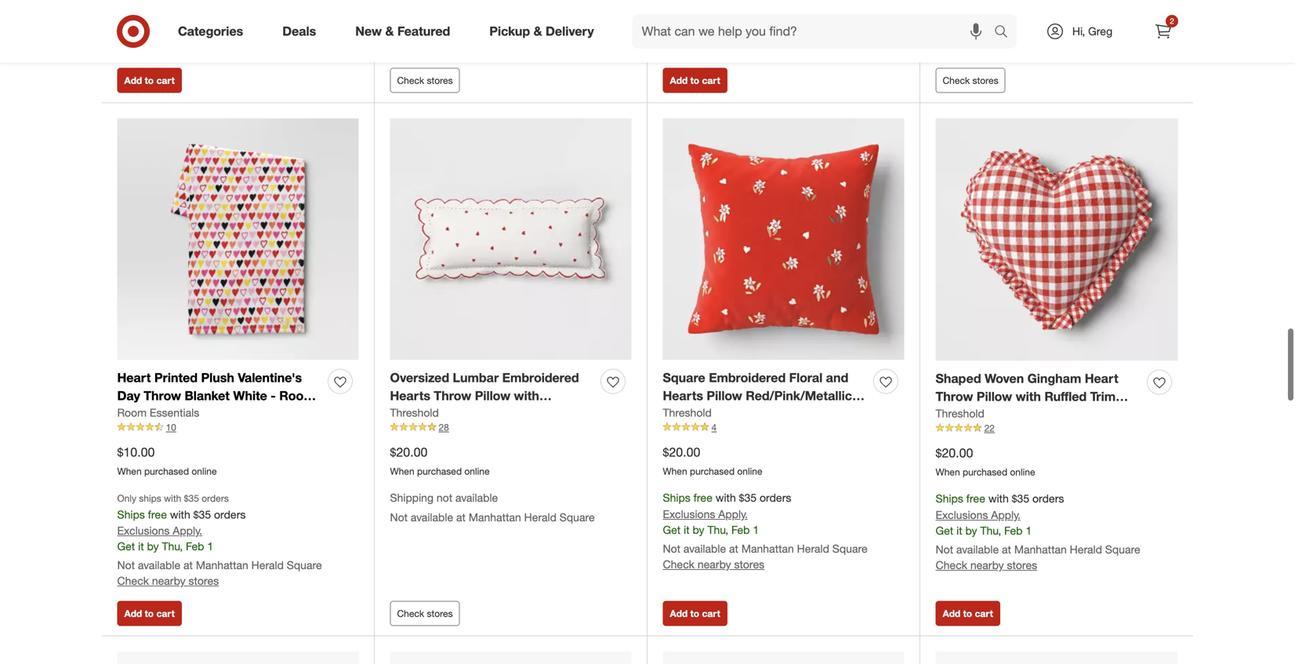 Task type: locate. For each thing, give the bounding box(es) containing it.
purchased up not
[[417, 465, 462, 477]]

online inside "$10.00 when purchased online"
[[192, 465, 217, 477]]

deals
[[282, 24, 316, 39]]

throw up room essentials
[[144, 388, 181, 404]]

shaped woven gingham heart throw pillow with ruffled trim red/ivory - threshold™ image
[[936, 119, 1178, 361], [936, 119, 1178, 361]]

$35
[[739, 491, 757, 505], [1012, 492, 1030, 506], [184, 493, 199, 504], [193, 508, 211, 521]]

when up shipping
[[390, 465, 415, 477]]

shaped woven gingham heart throw pillow with ruffled trim red/ivory - threshold™ link
[[936, 370, 1141, 422]]

threshold™ for shaped woven gingham heart throw pillow with ruffled trim red/ivory - threshold™
[[1006, 407, 1073, 422]]

1 hearts from the left
[[390, 388, 431, 404]]

2 & from the left
[[534, 24, 542, 39]]

2 horizontal spatial exclusions apply. button
[[936, 507, 1021, 523]]

2 horizontal spatial $20.00
[[936, 445, 974, 461]]

purchased
[[144, 465, 189, 477], [417, 465, 462, 477], [690, 465, 735, 477], [963, 466, 1008, 478]]

pillow inside shaped woven gingham heart throw pillow with ruffled trim red/ivory - threshold™
[[977, 389, 1013, 404]]

0 horizontal spatial $20.00
[[390, 445, 428, 460]]

threshold link up 28
[[390, 405, 439, 421]]

trim right ruffled
[[1091, 389, 1116, 404]]

- right 'gold'
[[694, 406, 700, 421]]

ships free with $35 orders exclusions apply. get it by thu, feb 1 not available at manhattan herald square check nearby stores
[[663, 491, 868, 571], [936, 492, 1141, 572]]

1 horizontal spatial threshold™
[[703, 406, 770, 421]]

1 embroidered from the left
[[502, 370, 579, 386]]

pillow down lumbar
[[475, 388, 511, 404]]

- inside the heart printed plush valentine's day throw blanket white - room essentials™
[[271, 388, 276, 404]]

free down 22
[[967, 492, 986, 506]]

by
[[147, 6, 159, 20], [693, 6, 705, 20], [693, 523, 705, 537], [966, 524, 978, 538], [147, 540, 159, 553]]

stores inside only ships with $35 orders ships free with $35 orders exclusions apply. get it by thu, feb 1 not available at manhattan herald square check nearby stores
[[189, 574, 219, 588]]

1 horizontal spatial threshold link
[[663, 405, 712, 421]]

$20.00 when purchased online down 28
[[390, 445, 490, 477]]

thu,
[[162, 6, 183, 20], [708, 6, 729, 20], [708, 523, 729, 537], [981, 524, 1002, 538], [162, 540, 183, 553]]

hearts inside oversized lumbar embroidered hearts throw pillow with scalloped trim ivory/red - threshold™
[[390, 388, 431, 404]]

1 inside get it by thu, feb 1 not available at manhattan herald square check nearby stores
[[753, 6, 759, 20]]

0 horizontal spatial exclusions apply. button
[[117, 523, 202, 539]]

0 vertical spatial trim
[[1091, 389, 1116, 404]]

cart for heart printed plush valentine's day throw blanket white - room essentials™
[[156, 608, 175, 620]]

0 horizontal spatial ships free with $35 orders exclusions apply. get it by thu, feb 1 not available at manhattan herald square check nearby stores
[[663, 491, 868, 571]]

10 link
[[117, 421, 359, 434]]

0 horizontal spatial threshold
[[390, 406, 439, 419]]

nearby inside only ships with $35 orders ships free with $35 orders exclusions apply. get it by thu, feb 1 not available at manhattan herald square check nearby stores
[[152, 574, 186, 588]]

2 inside get it by thu, feb 1 in stock at  manhattan herald square ready within 2 hours
[[183, 41, 190, 55]]

$20.00 for shaped woven gingham heart throw pillow with ruffled trim red/ivory - threshold™
[[936, 445, 974, 461]]

herald inside get it by thu, feb 1 in stock at  manhattan herald square ready within 2 hours
[[227, 25, 259, 39]]

printed
[[154, 370, 198, 386]]

with right ships
[[164, 493, 181, 504]]

oversized lumbar embroidered hearts throw pillow with scalloped trim ivory/red - threshold™
[[390, 370, 579, 439]]

threshold™ down "scalloped"
[[390, 424, 457, 439]]

room down valentine's
[[279, 388, 315, 404]]

28 link
[[390, 421, 632, 434]]

threshold™ right 'gold'
[[703, 406, 770, 421]]

heart inside shaped woven gingham heart throw pillow with ruffled trim red/ivory - threshold™
[[1085, 371, 1119, 386]]

online for room
[[192, 465, 217, 477]]

$20.00 when purchased online
[[390, 445, 490, 477], [663, 445, 763, 477], [936, 445, 1036, 478]]

purchased for oversized lumbar embroidered hearts throw pillow with scalloped trim ivory/red - threshold™
[[417, 465, 462, 477]]

2 horizontal spatial throw
[[936, 389, 973, 404]]

free down 4
[[694, 491, 713, 505]]

1 horizontal spatial $20.00 when purchased online
[[663, 445, 763, 477]]

exclusions apply. button for red/ivory
[[936, 507, 1021, 523]]

1 horizontal spatial threshold
[[663, 406, 712, 419]]

0 horizontal spatial pillow
[[475, 388, 511, 404]]

at inside only ships with $35 orders ships free with $35 orders exclusions apply. get it by thu, feb 1 not available at manhattan herald square check nearby stores
[[184, 559, 193, 572]]

2 horizontal spatial threshold
[[936, 407, 985, 420]]

2 right "greg"
[[1170, 16, 1175, 26]]

check
[[663, 41, 695, 55], [397, 75, 424, 86], [943, 75, 970, 86], [663, 558, 695, 571], [936, 558, 968, 572], [117, 574, 149, 588], [397, 608, 424, 620]]

1 horizontal spatial hearts
[[663, 388, 703, 404]]

0 vertical spatial room
[[279, 388, 315, 404]]

ruffled
[[1045, 389, 1087, 404]]

add to cart button
[[117, 68, 182, 93], [663, 68, 728, 93], [117, 601, 182, 626], [663, 601, 728, 626], [936, 601, 1001, 626]]

0 horizontal spatial $20.00 when purchased online
[[390, 445, 490, 477]]

when down 'gold'
[[663, 465, 687, 477]]

when
[[117, 465, 142, 477], [390, 465, 415, 477], [663, 465, 687, 477], [936, 466, 960, 478]]

1 horizontal spatial heart
[[1085, 371, 1119, 386]]

throw down shaped
[[936, 389, 973, 404]]

when inside "$10.00 when purchased online"
[[117, 465, 142, 477]]

blanket
[[185, 388, 230, 404]]

purchased for heart printed plush valentine's day throw blanket white - room essentials™
[[144, 465, 189, 477]]

2 horizontal spatial threshold™
[[1006, 407, 1073, 422]]

heart inside the heart printed plush valentine's day throw blanket white - room essentials™
[[117, 370, 151, 386]]

1 vertical spatial trim
[[453, 406, 479, 421]]

2 horizontal spatial exclusions
[[936, 508, 988, 522]]

to for shaped woven gingham heart throw pillow with ruffled trim red/ivory - threshold™
[[963, 608, 973, 620]]

1 inside get it by thu, feb 1 in stock at  manhattan herald square ready within 2 hours
[[207, 6, 213, 20]]

0 horizontal spatial room
[[117, 406, 147, 419]]

room
[[279, 388, 315, 404], [117, 406, 147, 419]]

threshold for square embroidered floral and hearts pillow red/pink/metallic gold - threshold™
[[663, 406, 712, 419]]

only ships with $35 orders ships free with $35 orders exclusions apply. get it by thu, feb 1 not available at manhattan herald square check nearby stores
[[117, 493, 322, 588]]

0 horizontal spatial apply.
[[173, 524, 202, 538]]

heart up ruffled
[[1085, 371, 1119, 386]]

pillow
[[475, 388, 511, 404], [707, 388, 742, 404], [977, 389, 1013, 404]]

threshold link for oversized lumbar embroidered hearts throw pillow with scalloped trim ivory/red - threshold™
[[390, 405, 439, 421]]

purchased for square embroidered floral and hearts pillow red/pink/metallic gold - threshold™
[[690, 465, 735, 477]]

$20.00 for oversized lumbar embroidered hearts throw pillow with scalloped trim ivory/red - threshold™
[[390, 445, 428, 460]]

threshold™ inside square embroidered floral and hearts pillow red/pink/metallic gold - threshold™
[[703, 406, 770, 421]]

with up the ivory/red
[[514, 388, 539, 404]]

online
[[192, 465, 217, 477], [465, 465, 490, 477], [737, 465, 763, 477], [1010, 466, 1036, 478]]

trim
[[1091, 389, 1116, 404], [453, 406, 479, 421]]

trim right 28
[[453, 406, 479, 421]]

it inside only ships with $35 orders ships free with $35 orders exclusions apply. get it by thu, feb 1 not available at manhattan herald square check nearby stores
[[138, 540, 144, 553]]

apply. for red/ivory
[[991, 508, 1021, 522]]

threshold™ inside oversized lumbar embroidered hearts throw pillow with scalloped trim ivory/red - threshold™
[[390, 424, 457, 439]]

1 horizontal spatial exclusions apply. button
[[663, 507, 748, 522]]

0 horizontal spatial heart
[[117, 370, 151, 386]]

add to cart for square embroidered floral and hearts pillow red/pink/metallic gold - threshold™
[[670, 608, 721, 620]]

when for shaped woven gingham heart throw pillow with ruffled trim red/ivory - threshold™
[[936, 466, 960, 478]]

threshold up 4
[[663, 406, 712, 419]]

1 horizontal spatial ships
[[663, 491, 691, 505]]

2 hearts from the left
[[663, 388, 703, 404]]

2 horizontal spatial pillow
[[977, 389, 1013, 404]]

0 horizontal spatial ships
[[117, 508, 145, 521]]

$20.00 when purchased online down 4
[[663, 445, 763, 477]]

white
[[233, 388, 267, 404]]

ships
[[663, 491, 691, 505], [936, 492, 964, 506], [117, 508, 145, 521]]

1 horizontal spatial &
[[534, 24, 542, 39]]

gold
[[663, 406, 691, 421]]

manhattan inside 'shipping not available not available at manhattan herald square'
[[469, 511, 521, 524]]

0 horizontal spatial hearts
[[390, 388, 431, 404]]

2 embroidered from the left
[[709, 370, 786, 386]]

exclusions apply. button
[[663, 507, 748, 522], [936, 507, 1021, 523], [117, 523, 202, 539]]

threshold
[[390, 406, 439, 419], [663, 406, 712, 419], [936, 407, 985, 420]]

get
[[117, 6, 135, 20], [663, 6, 681, 20], [663, 523, 681, 537], [936, 524, 954, 538], [117, 540, 135, 553]]

room essentials
[[117, 406, 199, 419]]

online up 'shipping not available not available at manhattan herald square'
[[465, 465, 490, 477]]

threshold up 28
[[390, 406, 439, 419]]

$20.00 down 'gold'
[[663, 445, 701, 460]]

$20.00 down "scalloped"
[[390, 445, 428, 460]]

square inside get it by thu, feb 1 in stock at  manhattan herald square ready within 2 hours
[[262, 25, 298, 39]]

square embroidered floral and hearts pillow red/pink/metallic gold - threshold™ image
[[663, 119, 905, 360], [663, 119, 905, 360]]

oversized lumbar embroidered hearts throw pillow with scalloped trim ivory/red - threshold™ link
[[390, 369, 595, 439]]

when for oversized lumbar embroidered hearts throw pillow with scalloped trim ivory/red - threshold™
[[390, 465, 415, 477]]

add for square embroidered floral and hearts pillow red/pink/metallic gold - threshold™
[[670, 608, 688, 620]]

2
[[1170, 16, 1175, 26], [183, 41, 190, 55]]

0 horizontal spatial embroidered
[[502, 370, 579, 386]]

2 horizontal spatial ships
[[936, 492, 964, 506]]

gingham
[[1028, 371, 1082, 386]]

online down 4 'link' on the right bottom
[[737, 465, 763, 477]]

not inside 'shipping not available not available at manhattan herald square'
[[390, 511, 408, 524]]

$20.00 when purchased online down 22
[[936, 445, 1036, 478]]

square inside 'shipping not available not available at manhattan herald square'
[[560, 511, 595, 524]]

0 horizontal spatial trim
[[453, 406, 479, 421]]

0 horizontal spatial exclusions
[[117, 524, 170, 538]]

check inside only ships with $35 orders ships free with $35 orders exclusions apply. get it by thu, feb 1 not available at manhattan herald square check nearby stores
[[117, 574, 149, 588]]

herald inside get it by thu, feb 1 not available at manhattan herald square check nearby stores
[[797, 25, 830, 39]]

heart printed plush valentine's day throw blanket white - room essentials™ image
[[117, 119, 359, 360], [117, 119, 359, 360]]

threshold™ down ruffled
[[1006, 407, 1073, 422]]

herald inside 'shipping not available not available at manhattan herald square'
[[524, 511, 557, 524]]

1 & from the left
[[385, 24, 394, 39]]

with
[[514, 388, 539, 404], [1016, 389, 1041, 404], [716, 491, 736, 505], [989, 492, 1009, 506], [164, 493, 181, 504], [170, 508, 190, 521]]

1 horizontal spatial apply.
[[719, 507, 748, 521]]

hearts inside square embroidered floral and hearts pillow red/pink/metallic gold - threshold™
[[663, 388, 703, 404]]

purchased for shaped woven gingham heart throw pillow with ruffled trim red/ivory - threshold™
[[963, 466, 1008, 478]]

hours
[[193, 41, 220, 55]]

ships for square embroidered floral and hearts pillow red/pink/metallic gold - threshold™
[[663, 491, 691, 505]]

2 left the hours
[[183, 41, 190, 55]]

feb inside only ships with $35 orders ships free with $35 orders exclusions apply. get it by thu, feb 1 not available at manhattan herald square check nearby stores
[[186, 540, 204, 553]]

embroidered up red/pink/metallic
[[709, 370, 786, 386]]

- right the ivory/red
[[543, 406, 549, 421]]

1 horizontal spatial trim
[[1091, 389, 1116, 404]]

threshold for shaped woven gingham heart throw pillow with ruffled trim red/ivory - threshold™
[[936, 407, 985, 420]]

to for square embroidered floral and hearts pillow red/pink/metallic gold - threshold™
[[691, 608, 700, 620]]

threshold™ inside shaped woven gingham heart throw pillow with ruffled trim red/ivory - threshold™
[[1006, 407, 1073, 422]]

ships free with $35 orders exclusions apply. get it by thu, feb 1 not available at manhattan herald square check nearby stores for threshold™
[[663, 491, 868, 571]]

nearby
[[698, 41, 731, 55], [698, 558, 731, 571], [971, 558, 1004, 572], [152, 574, 186, 588]]

0 horizontal spatial throw
[[144, 388, 181, 404]]

not
[[663, 25, 681, 39], [390, 511, 408, 524], [663, 542, 681, 556], [936, 543, 954, 556], [117, 559, 135, 572]]

pillow inside square embroidered floral and hearts pillow red/pink/metallic gold - threshold™
[[707, 388, 742, 404]]

purchased down 4
[[690, 465, 735, 477]]

threshold up 22
[[936, 407, 985, 420]]

embroidered
[[502, 370, 579, 386], [709, 370, 786, 386]]

2 horizontal spatial threshold link
[[936, 406, 985, 421]]

free for threshold™
[[694, 491, 713, 505]]

free
[[694, 491, 713, 505], [967, 492, 986, 506], [148, 508, 167, 521]]

- down valentine's
[[271, 388, 276, 404]]

1 horizontal spatial ships free with $35 orders exclusions apply. get it by thu, feb 1 not available at manhattan herald square check nearby stores
[[936, 492, 1141, 572]]

22 link
[[936, 421, 1178, 435]]

available
[[684, 25, 726, 39], [456, 491, 498, 505], [411, 511, 453, 524], [684, 542, 726, 556], [957, 543, 999, 556], [138, 559, 180, 572]]

check nearby stores button
[[663, 40, 765, 56], [663, 557, 765, 573], [936, 558, 1038, 573], [117, 573, 219, 589]]

square
[[262, 25, 298, 39], [833, 25, 868, 39], [663, 370, 706, 386], [560, 511, 595, 524], [833, 542, 868, 556], [1106, 543, 1141, 556], [287, 559, 322, 572]]

at inside 'shipping not available not available at manhattan herald square'
[[456, 511, 466, 524]]

2 horizontal spatial apply.
[[991, 508, 1021, 522]]

$20.00 when purchased online for threshold™
[[663, 445, 763, 477]]

-
[[271, 388, 276, 404], [543, 406, 549, 421], [694, 406, 700, 421], [997, 407, 1002, 422]]

1 horizontal spatial pillow
[[707, 388, 742, 404]]

1 horizontal spatial free
[[694, 491, 713, 505]]

apply.
[[719, 507, 748, 521], [991, 508, 1021, 522], [173, 524, 202, 538]]

1 horizontal spatial room
[[279, 388, 315, 404]]

room down day
[[117, 406, 147, 419]]

hearts up 'gold'
[[663, 388, 703, 404]]

add for shaped woven gingham heart throw pillow with ruffled trim red/ivory - threshold™
[[943, 608, 961, 620]]

in
[[117, 25, 126, 39]]

& right new
[[385, 24, 394, 39]]

when down $10.00
[[117, 465, 142, 477]]

check inside get it by thu, feb 1 not available at manhattan herald square check nearby stores
[[663, 41, 695, 55]]

purchased inside "$10.00 when purchased online"
[[144, 465, 189, 477]]

cart
[[156, 75, 175, 86], [702, 75, 721, 86], [156, 608, 175, 620], [702, 608, 721, 620], [975, 608, 993, 620]]

purchased down 22
[[963, 466, 1008, 478]]

1 horizontal spatial 2
[[1170, 16, 1175, 26]]

1
[[207, 6, 213, 20], [753, 6, 759, 20], [753, 523, 759, 537], [1026, 524, 1032, 538], [207, 540, 213, 553]]

1 horizontal spatial $20.00
[[663, 445, 701, 460]]

0 horizontal spatial 2
[[183, 41, 190, 55]]

by inside get it by thu, feb 1 in stock at  manhattan herald square ready within 2 hours
[[147, 6, 159, 20]]

scalloped
[[390, 406, 450, 421]]

1 horizontal spatial throw
[[434, 388, 472, 404]]

categories link
[[165, 14, 263, 49]]

check stores button
[[390, 68, 460, 93], [936, 68, 1006, 93], [390, 601, 460, 626]]

shipping
[[390, 491, 434, 505]]

when down red/ivory
[[936, 466, 960, 478]]

square embroidered floral and hearts pillow red/pink/metallic gold - threshold™ link
[[663, 369, 868, 421]]

by inside get it by thu, feb 1 not available at manhattan herald square check nearby stores
[[693, 6, 705, 20]]

$10.00 when purchased online
[[117, 445, 217, 477]]

orders
[[760, 491, 792, 505], [1033, 492, 1064, 506], [202, 493, 229, 504], [214, 508, 246, 521]]

ships inside only ships with $35 orders ships free with $35 orders exclusions apply. get it by thu, feb 1 not available at manhattan herald square check nearby stores
[[117, 508, 145, 521]]

trim inside oversized lumbar embroidered hearts throw pillow with scalloped trim ivory/red - threshold™
[[453, 406, 479, 421]]

herald
[[227, 25, 259, 39], [797, 25, 830, 39], [524, 511, 557, 524], [797, 542, 830, 556], [1070, 543, 1103, 556], [251, 559, 284, 572]]

manhattan
[[172, 25, 224, 39], [742, 25, 794, 39], [469, 511, 521, 524], [742, 542, 794, 556], [1015, 543, 1067, 556], [196, 559, 248, 572]]

0 horizontal spatial threshold™
[[390, 424, 457, 439]]

free down ships
[[148, 508, 167, 521]]

& right pickup
[[534, 24, 542, 39]]

4 link
[[663, 421, 905, 434]]

throw inside oversized lumbar embroidered hearts throw pillow with scalloped trim ivory/red - threshold™
[[434, 388, 472, 404]]

pillow inside oversized lumbar embroidered hearts throw pillow with scalloped trim ivory/red - threshold™
[[475, 388, 511, 404]]

embroidered up the ivory/red
[[502, 370, 579, 386]]

essentials™
[[117, 406, 185, 421]]

online down 22 link
[[1010, 466, 1036, 478]]

woven
[[985, 371, 1024, 386]]

to
[[145, 75, 154, 86], [691, 75, 700, 86], [145, 608, 154, 620], [691, 608, 700, 620], [963, 608, 973, 620]]

2 horizontal spatial free
[[967, 492, 986, 506]]

online down '10' link
[[192, 465, 217, 477]]

- right 22
[[997, 407, 1002, 422]]

heart
[[117, 370, 151, 386], [1085, 371, 1119, 386]]

hearts
[[390, 388, 431, 404], [663, 388, 703, 404]]

2 horizontal spatial $20.00 when purchased online
[[936, 445, 1036, 478]]

throw down lumbar
[[434, 388, 472, 404]]

$20.00 down red/ivory
[[936, 445, 974, 461]]

with down woven
[[1016, 389, 1041, 404]]

threshold link up 4
[[663, 405, 712, 421]]

ships for shaped woven gingham heart throw pillow with ruffled trim red/ivory - threshold™
[[936, 492, 964, 506]]

1 horizontal spatial embroidered
[[709, 370, 786, 386]]

oversized lumbar embroidered hearts throw pillow with scalloped trim ivory/red - threshold™ image
[[390, 119, 632, 360], [390, 119, 632, 360]]

pillow down woven
[[977, 389, 1013, 404]]

plush
[[201, 370, 234, 386]]

hearts down oversized
[[390, 388, 431, 404]]

pillow for embroidered
[[707, 388, 742, 404]]

get it by thu, feb 1 not available at manhattan herald square check nearby stores
[[663, 6, 868, 55]]

heart up day
[[117, 370, 151, 386]]

0 horizontal spatial threshold link
[[390, 405, 439, 421]]

trim inside shaped woven gingham heart throw pillow with ruffled trim red/ivory - threshold™
[[1091, 389, 1116, 404]]

exclusions apply. button for threshold™
[[663, 507, 748, 522]]

feb inside get it by thu, feb 1 not available at manhattan herald square check nearby stores
[[732, 6, 750, 20]]

pillow up 4
[[707, 388, 742, 404]]

0 horizontal spatial free
[[148, 508, 167, 521]]

get inside get it by thu, feb 1 in stock at  manhattan herald square ready within 2 hours
[[117, 6, 135, 20]]

exclusions
[[663, 507, 715, 521], [936, 508, 988, 522], [117, 524, 170, 538]]

feb
[[186, 6, 204, 20], [732, 6, 750, 20], [732, 523, 750, 537], [1005, 524, 1023, 538], [186, 540, 204, 553]]

check stores
[[397, 75, 453, 86], [943, 75, 999, 86], [397, 608, 453, 620]]

it
[[138, 6, 144, 20], [684, 6, 690, 20], [684, 523, 690, 537], [957, 524, 963, 538], [138, 540, 144, 553]]

1 horizontal spatial exclusions
[[663, 507, 715, 521]]

threshold link up 22
[[936, 406, 985, 421]]

lumbar
[[453, 370, 499, 386]]

apply. for threshold™
[[719, 507, 748, 521]]

available inside only ships with $35 orders ships free with $35 orders exclusions apply. get it by thu, feb 1 not available at manhattan herald square check nearby stores
[[138, 559, 180, 572]]

1 vertical spatial 2
[[183, 41, 190, 55]]

purchased up ships
[[144, 465, 189, 477]]

0 horizontal spatial &
[[385, 24, 394, 39]]

throw inside the heart printed plush valentine's day throw blanket white - room essentials™
[[144, 388, 181, 404]]

add to cart
[[124, 75, 175, 86], [670, 75, 721, 86], [124, 608, 175, 620], [670, 608, 721, 620], [943, 608, 993, 620]]

throw inside shaped woven gingham heart throw pillow with ruffled trim red/ivory - threshold™
[[936, 389, 973, 404]]



Task type: describe. For each thing, give the bounding box(es) containing it.
deals link
[[269, 14, 336, 49]]

free for red/ivory
[[967, 492, 986, 506]]

add for heart printed plush valentine's day throw blanket white - room essentials™
[[124, 608, 142, 620]]

trim for ruffled
[[1091, 389, 1116, 404]]

search
[[987, 25, 1025, 40]]

manhattan inside only ships with $35 orders ships free with $35 orders exclusions apply. get it by thu, feb 1 not available at manhattan herald square check nearby stores
[[196, 559, 248, 572]]

$20.00 when purchased online for ivory/red
[[390, 445, 490, 477]]

What can we help you find? suggestions appear below search field
[[633, 14, 998, 49]]

online for threshold™
[[737, 465, 763, 477]]

room inside the heart printed plush valentine's day throw blanket white - room essentials™
[[279, 388, 315, 404]]

heart printed plush valentine's day throw blanket white - room essentials™
[[117, 370, 315, 421]]

cart for shaped woven gingham heart throw pillow with ruffled trim red/ivory - threshold™
[[975, 608, 993, 620]]

threshold™ for oversized lumbar embroidered hearts throw pillow with scalloped trim ivory/red - threshold™
[[390, 424, 457, 439]]

shipping not available not available at manhattan herald square
[[390, 491, 595, 524]]

stock
[[129, 25, 156, 39]]

pickup
[[490, 24, 530, 39]]

thu, inside only ships with $35 orders ships free with $35 orders exclusions apply. get it by thu, feb 1 not available at manhattan herald square check nearby stores
[[162, 540, 183, 553]]

22
[[985, 422, 995, 434]]

new & featured link
[[342, 14, 470, 49]]

$10.00
[[117, 445, 155, 460]]

square inside square embroidered floral and hearts pillow red/pink/metallic gold - threshold™
[[663, 370, 706, 386]]

hi, greg
[[1073, 24, 1113, 38]]

embroidered inside oversized lumbar embroidered hearts throw pillow with scalloped trim ivory/red - threshold™
[[502, 370, 579, 386]]

at inside get it by thu, feb 1 not available at manhattan herald square check nearby stores
[[729, 25, 739, 39]]

free inside only ships with $35 orders ships free with $35 orders exclusions apply. get it by thu, feb 1 not available at manhattan herald square check nearby stores
[[148, 508, 167, 521]]

to for heart printed plush valentine's day throw blanket white - room essentials™
[[145, 608, 154, 620]]

room essentials link
[[117, 405, 199, 421]]

get it by thu, feb 1 in stock at  manhattan herald square ready within 2 hours
[[117, 6, 298, 55]]

only
[[117, 493, 136, 504]]

available inside get it by thu, feb 1 not available at manhattan herald square check nearby stores
[[684, 25, 726, 39]]

- inside square embroidered floral and hearts pillow red/pink/metallic gold - threshold™
[[694, 406, 700, 421]]

when for square embroidered floral and hearts pillow red/pink/metallic gold - threshold™
[[663, 465, 687, 477]]

cart for square embroidered floral and hearts pillow red/pink/metallic gold - threshold™
[[702, 608, 721, 620]]

& for pickup
[[534, 24, 542, 39]]

not inside only ships with $35 orders ships free with $35 orders exclusions apply. get it by thu, feb 1 not available at manhattan herald square check nearby stores
[[117, 559, 135, 572]]

pillow for lumbar
[[475, 388, 511, 404]]

categories
[[178, 24, 243, 39]]

online for red/ivory
[[1010, 466, 1036, 478]]

4
[[712, 421, 717, 433]]

essentials
[[150, 406, 199, 419]]

square embroidered floral and hearts pillow red/pink/metallic gold - threshold™
[[663, 370, 852, 421]]

add to cart button for square embroidered floral and hearts pillow red/pink/metallic gold - threshold™
[[663, 601, 728, 626]]

add to cart button for shaped woven gingham heart throw pillow with ruffled trim red/ivory - threshold™
[[936, 601, 1001, 626]]

ships free with $35 orders exclusions apply. get it by thu, feb 1 not available at manhattan herald square check nearby stores for red/ivory
[[936, 492, 1141, 572]]

exclusions for red/ivory
[[936, 508, 988, 522]]

and
[[826, 370, 849, 386]]

apply. inside only ships with $35 orders ships free with $35 orders exclusions apply. get it by thu, feb 1 not available at manhattan herald square check nearby stores
[[173, 524, 202, 538]]

28
[[439, 421, 449, 433]]

feb inside get it by thu, feb 1 in stock at  manhattan herald square ready within 2 hours
[[186, 6, 204, 20]]

floral
[[789, 370, 823, 386]]

red/ivory
[[936, 407, 994, 422]]

with down "$10.00 when purchased online"
[[170, 508, 190, 521]]

pickup & delivery
[[490, 24, 594, 39]]

threshold link for square embroidered floral and hearts pillow red/pink/metallic gold - threshold™
[[663, 405, 712, 421]]

ships
[[139, 493, 161, 504]]

square inside only ships with $35 orders ships free with $35 orders exclusions apply. get it by thu, feb 1 not available at manhattan herald square check nearby stores
[[287, 559, 322, 572]]

shaped
[[936, 371, 982, 386]]

manhattan inside get it by thu, feb 1 in stock at  manhattan herald square ready within 2 hours
[[172, 25, 224, 39]]

- inside oversized lumbar embroidered hearts throw pillow with scalloped trim ivory/red - threshold™
[[543, 406, 549, 421]]

delivery
[[546, 24, 594, 39]]

throw for shaped
[[936, 389, 973, 404]]

new & featured
[[355, 24, 450, 39]]

get inside only ships with $35 orders ships free with $35 orders exclusions apply. get it by thu, feb 1 not available at manhattan herald square check nearby stores
[[117, 540, 135, 553]]

$20.00 when purchased online for red/ivory
[[936, 445, 1036, 478]]

hi,
[[1073, 24, 1085, 38]]

ready
[[117, 41, 149, 55]]

0 vertical spatial 2
[[1170, 16, 1175, 26]]

manhattan inside get it by thu, feb 1 not available at manhattan herald square check nearby stores
[[742, 25, 794, 39]]

it inside get it by thu, feb 1 in stock at  manhattan herald square ready within 2 hours
[[138, 6, 144, 20]]

stores inside get it by thu, feb 1 not available at manhattan herald square check nearby stores
[[734, 41, 765, 55]]

within
[[152, 41, 180, 55]]

ivory/red
[[482, 406, 540, 421]]

not inside get it by thu, feb 1 not available at manhattan herald square check nearby stores
[[663, 25, 681, 39]]

embroidered inside square embroidered floral and hearts pillow red/pink/metallic gold - threshold™
[[709, 370, 786, 386]]

pickup & delivery link
[[476, 14, 614, 49]]

get inside get it by thu, feb 1 not available at manhattan herald square check nearby stores
[[663, 6, 681, 20]]

with inside shaped woven gingham heart throw pillow with ruffled trim red/ivory - threshold™
[[1016, 389, 1041, 404]]

red/pink/metallic
[[746, 388, 852, 404]]

throw for oversized
[[434, 388, 472, 404]]

threshold link for shaped woven gingham heart throw pillow with ruffled trim red/ivory - threshold™
[[936, 406, 985, 421]]

day
[[117, 388, 140, 404]]

herald inside only ships with $35 orders ships free with $35 orders exclusions apply. get it by thu, feb 1 not available at manhattan herald square check nearby stores
[[251, 559, 284, 572]]

when for heart printed plush valentine's day throw blanket white - room essentials™
[[117, 465, 142, 477]]

featured
[[397, 24, 450, 39]]

by inside only ships with $35 orders ships free with $35 orders exclusions apply. get it by thu, feb 1 not available at manhattan herald square check nearby stores
[[147, 540, 159, 553]]

& for new
[[385, 24, 394, 39]]

search button
[[987, 14, 1025, 52]]

new
[[355, 24, 382, 39]]

with inside oversized lumbar embroidered hearts throw pillow with scalloped trim ivory/red - threshold™
[[514, 388, 539, 404]]

with down 4
[[716, 491, 736, 505]]

thu, inside get it by thu, feb 1 not available at manhattan herald square check nearby stores
[[708, 6, 729, 20]]

oversized
[[390, 370, 449, 386]]

add to cart for heart printed plush valentine's day throw blanket white - room essentials™
[[124, 608, 175, 620]]

add to cart button for heart printed plush valentine's day throw blanket white - room essentials™
[[117, 601, 182, 626]]

square inside get it by thu, feb 1 not available at manhattan herald square check nearby stores
[[833, 25, 868, 39]]

greg
[[1089, 24, 1113, 38]]

not
[[437, 491, 453, 505]]

pillow for woven
[[977, 389, 1013, 404]]

exclusions inside only ships with $35 orders ships free with $35 orders exclusions apply. get it by thu, feb 1 not available at manhattan herald square check nearby stores
[[117, 524, 170, 538]]

heart printed plush valentine's day throw blanket white - room essentials™ link
[[117, 369, 322, 421]]

$20.00 for square embroidered floral and hearts pillow red/pink/metallic gold - threshold™
[[663, 445, 701, 460]]

with down 22
[[989, 492, 1009, 506]]

valentine's
[[238, 370, 302, 386]]

1 inside only ships with $35 orders ships free with $35 orders exclusions apply. get it by thu, feb 1 not available at manhattan herald square check nearby stores
[[207, 540, 213, 553]]

shaped woven gingham heart throw pillow with ruffled trim red/ivory - threshold™
[[936, 371, 1119, 422]]

2 link
[[1146, 14, 1181, 49]]

- inside shaped woven gingham heart throw pillow with ruffled trim red/ivory - threshold™
[[997, 407, 1002, 422]]

nearby inside get it by thu, feb 1 not available at manhattan herald square check nearby stores
[[698, 41, 731, 55]]

10
[[166, 421, 176, 433]]

exclusions for threshold™
[[663, 507, 715, 521]]

thu, inside get it by thu, feb 1 in stock at  manhattan herald square ready within 2 hours
[[162, 6, 183, 20]]

add to cart for shaped woven gingham heart throw pillow with ruffled trim red/ivory - threshold™
[[943, 608, 993, 620]]

1 vertical spatial room
[[117, 406, 147, 419]]

at inside get it by thu, feb 1 in stock at  manhattan herald square ready within 2 hours
[[159, 25, 168, 39]]

threshold for oversized lumbar embroidered hearts throw pillow with scalloped trim ivory/red - threshold™
[[390, 406, 439, 419]]

it inside get it by thu, feb 1 not available at manhattan herald square check nearby stores
[[684, 6, 690, 20]]

online for ivory/red
[[465, 465, 490, 477]]

trim for scalloped
[[453, 406, 479, 421]]



Task type: vqa. For each thing, say whether or not it's contained in the screenshot.
herald in the Get it by Thu, Feb 1 In stock at  Manhattan Herald Square Ready within 2 hours
yes



